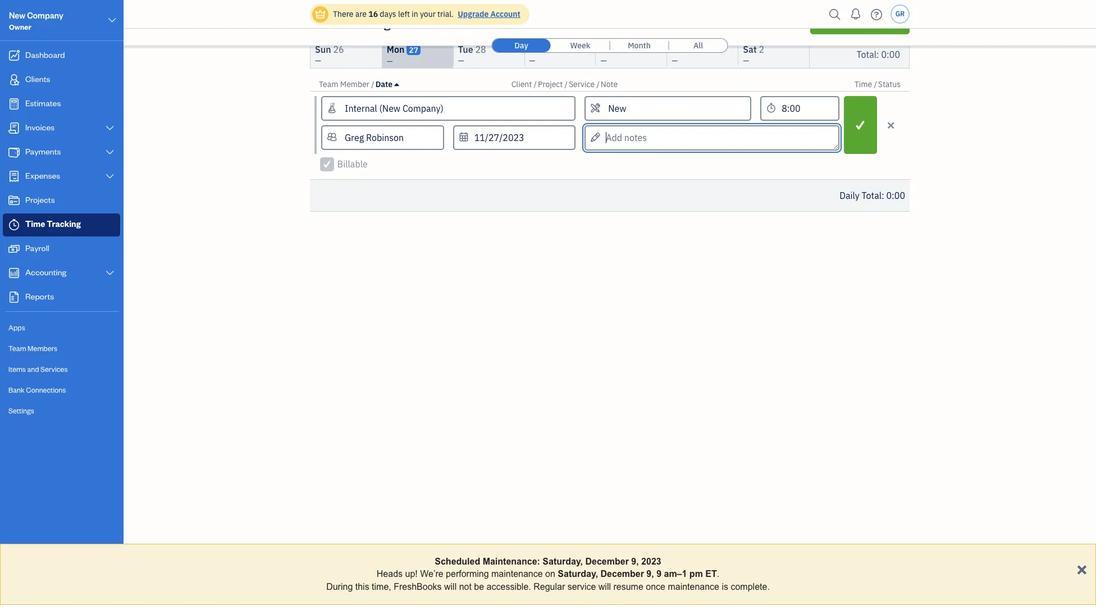 Task type: locate. For each thing, give the bounding box(es) containing it.
apps
[[8, 323, 25, 332]]

9, left 2023
[[632, 557, 639, 566]]

time,
[[372, 582, 391, 592]]

: up time / status
[[877, 49, 880, 60]]

note link
[[601, 79, 618, 89]]

saturday, up on
[[543, 557, 583, 566]]

your
[[420, 9, 436, 19]]

— down tue
[[458, 56, 464, 66]]

0 vertical spatial tracking
[[341, 15, 391, 31]]

dashboard image
[[7, 50, 21, 61]]

× dialog
[[0, 544, 1097, 605]]

main element
[[0, 0, 152, 605]]

next day image
[[331, 15, 344, 28]]

mon 27 —
[[387, 44, 419, 66]]

tue 28 —
[[458, 44, 486, 66]]

— for wed
[[530, 56, 536, 66]]

0 horizontal spatial time tracking
[[25, 219, 81, 229]]

projects
[[25, 194, 55, 205]]

resume
[[614, 582, 644, 592]]

1 horizontal spatial :
[[882, 190, 885, 201]]

0:00 right daily
[[887, 190, 906, 201]]

search image
[[826, 6, 844, 23]]

day link
[[492, 39, 551, 52]]

5 / from the left
[[874, 79, 878, 89]]

/ left status
[[874, 79, 878, 89]]

1 vertical spatial time
[[855, 79, 873, 89]]

company
[[27, 10, 63, 21]]

— inside the 'sat 2 —'
[[743, 56, 750, 66]]

chevron large down image for accounting
[[105, 269, 115, 278]]

1 horizontal spatial 9,
[[647, 569, 654, 579]]

team for team member /
[[319, 79, 339, 89]]

1 vertical spatial tracking
[[47, 219, 81, 229]]

× button
[[1077, 558, 1088, 579]]

total right daily
[[862, 190, 882, 201]]

0 horizontal spatial maintenance
[[492, 569, 543, 579]]

daily total : 0:00
[[840, 190, 906, 201]]

mon,
[[352, 15, 374, 28]]

team for team members
[[8, 344, 26, 353]]

9, left 9
[[647, 569, 654, 579]]

— for fri
[[672, 56, 678, 66]]

— for thu
[[601, 56, 607, 66]]

30
[[619, 44, 630, 55]]

will right service
[[599, 582, 611, 592]]

1 vertical spatial maintenance
[[668, 582, 720, 592]]

/ left 'note' link
[[597, 79, 600, 89]]

/
[[372, 79, 375, 89], [534, 79, 537, 89], [565, 79, 568, 89], [597, 79, 600, 89], [874, 79, 878, 89]]

performing
[[446, 569, 489, 579]]

16
[[369, 9, 378, 19]]

Add a name text field
[[323, 126, 443, 149]]

in
[[412, 9, 418, 19]]

is
[[722, 582, 729, 592]]

×
[[1077, 558, 1088, 579]]

2 vertical spatial time
[[25, 219, 45, 229]]

december
[[586, 557, 629, 566], [601, 569, 644, 579]]

0 horizontal spatial time
[[25, 219, 45, 229]]

payment image
[[7, 147, 21, 158]]

0 horizontal spatial team
[[8, 344, 26, 353]]

estimates link
[[3, 93, 120, 116]]

et
[[706, 569, 717, 579]]

1 horizontal spatial time
[[310, 15, 339, 31]]

1 horizontal spatial tracking
[[341, 15, 391, 31]]

1 horizontal spatial will
[[599, 582, 611, 592]]

1 vertical spatial team
[[8, 344, 26, 353]]

team members
[[8, 344, 57, 353]]

member
[[340, 79, 370, 89]]

invoices
[[25, 122, 55, 133]]

time up sun
[[310, 15, 339, 31]]

0 vertical spatial maintenance
[[492, 569, 543, 579]]

0 vertical spatial december
[[586, 557, 629, 566]]

accounting link
[[3, 262, 120, 285]]

chevron large down image inside accounting link
[[105, 269, 115, 278]]

daily
[[840, 190, 860, 201]]

gr
[[896, 10, 905, 18]]

— down sun
[[315, 56, 321, 66]]

time tracking
[[310, 15, 391, 31], [25, 219, 81, 229]]

— inside tue 28 —
[[458, 56, 464, 66]]

— inside sun 26 —
[[315, 56, 321, 66]]

0 vertical spatial time tracking
[[310, 15, 391, 31]]

check image
[[322, 158, 332, 170]]

1
[[685, 44, 691, 55]]

maintenance
[[492, 569, 543, 579], [668, 582, 720, 592]]

are
[[355, 9, 367, 19]]

team up the items
[[8, 344, 26, 353]]

tracking
[[341, 15, 391, 31], [47, 219, 81, 229]]

0:00 up status "link"
[[882, 49, 901, 60]]

1 vertical spatial time tracking
[[25, 219, 81, 229]]

will left the not at the left of page
[[444, 582, 457, 592]]

time right the timer icon
[[25, 219, 45, 229]]

dashboard link
[[3, 44, 120, 67]]

time / status
[[855, 79, 901, 89]]

/ left date
[[372, 79, 375, 89]]

more actions
[[697, 15, 771, 31]]

27
[[409, 45, 419, 55]]

go to help image
[[868, 6, 886, 23]]

0 horizontal spatial tracking
[[47, 219, 81, 229]]

team inside 'main' element
[[8, 344, 26, 353]]

team left member
[[319, 79, 339, 89]]

invoice
[[867, 16, 900, 29]]

maintenance down maintenance:
[[492, 569, 543, 579]]

nov
[[376, 15, 394, 28]]

0 horizontal spatial 9,
[[632, 557, 639, 566]]

week link
[[551, 39, 610, 52]]

timer image
[[7, 219, 21, 230]]

thu 30 —
[[601, 44, 630, 66]]

all
[[694, 40, 703, 51]]

chevron large down image
[[107, 13, 117, 27], [105, 148, 115, 157], [105, 172, 115, 181], [105, 269, 115, 278]]

1 vertical spatial december
[[601, 569, 644, 579]]

invoices link
[[3, 117, 120, 140]]

maintenance down pm
[[668, 582, 720, 592]]

time link
[[855, 79, 874, 89]]

— down sat
[[743, 56, 750, 66]]

estimate image
[[7, 98, 21, 110]]

bank
[[8, 385, 25, 394]]

1 horizontal spatial team
[[319, 79, 339, 89]]

status link
[[879, 79, 901, 89]]

members
[[28, 344, 57, 353]]

client
[[512, 79, 532, 89]]

: right daily
[[882, 190, 885, 201]]

more
[[697, 15, 726, 31]]

client image
[[7, 74, 21, 85]]

time left status
[[855, 79, 873, 89]]

— inside 'mon 27 —'
[[387, 56, 393, 66]]

expenses
[[25, 170, 60, 181]]

1 vertical spatial 9,
[[647, 569, 654, 579]]

chevron large down image
[[105, 124, 115, 133]]

during
[[327, 582, 353, 592]]

payments link
[[3, 141, 120, 164]]

team member /
[[319, 79, 375, 89]]

connections
[[26, 385, 66, 394]]

1 vertical spatial saturday,
[[558, 569, 598, 579]]

cancel image
[[886, 118, 897, 132]]

26
[[333, 44, 344, 55]]

— down wed on the top left of page
[[530, 56, 536, 66]]

left
[[398, 9, 410, 19]]

chevron large down image for payments
[[105, 148, 115, 157]]

0 vertical spatial team
[[319, 79, 339, 89]]

on
[[546, 569, 556, 579]]

/ right client
[[534, 79, 537, 89]]

client / project / service / note
[[512, 79, 618, 89]]

saturday, up service
[[558, 569, 598, 579]]

sun 26 —
[[315, 44, 344, 66]]

:
[[877, 49, 880, 60], [882, 190, 885, 201]]

generate
[[821, 16, 865, 29]]

— inside thu 30 —
[[601, 56, 607, 66]]

service
[[568, 582, 596, 592]]

0 vertical spatial :
[[877, 49, 880, 60]]

0 horizontal spatial will
[[444, 582, 457, 592]]

1 will from the left
[[444, 582, 457, 592]]

total
[[857, 49, 877, 60], [862, 190, 882, 201]]

— inside wed 29 —
[[530, 56, 536, 66]]

— down the mon
[[387, 56, 393, 66]]

— inside fri 1 —
[[672, 56, 678, 66]]

total up time link
[[857, 49, 877, 60]]

/ left service
[[565, 79, 568, 89]]

Date in MM/DD/YYYY format text field
[[453, 125, 576, 150]]

— down 'fri'
[[672, 56, 678, 66]]

scheduled maintenance: saturday, december 9, 2023 heads up! we're performing maintenance on saturday, december 9, 9 am–1 pm et . during this time, freshbooks will not be accessible. regular service will resume once maintenance is complete.
[[327, 557, 770, 592]]

freshbooks
[[394, 582, 442, 592]]

— down thu
[[601, 56, 607, 66]]

caretup image
[[395, 80, 399, 89]]

clients
[[25, 74, 50, 84]]



Task type: vqa. For each thing, say whether or not it's contained in the screenshot.
add notes text box
yes



Task type: describe. For each thing, give the bounding box(es) containing it.
Add a client or project text field
[[323, 97, 575, 120]]

3 / from the left
[[565, 79, 568, 89]]

0 vertical spatial time
[[310, 15, 339, 31]]

— for mon
[[387, 56, 393, 66]]

1 / from the left
[[372, 79, 375, 89]]

sat
[[743, 44, 757, 55]]

28
[[476, 44, 486, 55]]

items and services link
[[3, 360, 120, 379]]

accessible.
[[487, 582, 531, 592]]

service
[[569, 79, 595, 89]]

expense image
[[7, 171, 21, 182]]

payroll
[[25, 243, 49, 253]]

settings link
[[3, 401, 120, 421]]

project link
[[538, 79, 565, 89]]

tue
[[458, 44, 473, 55]]

mon
[[387, 44, 405, 55]]

items
[[8, 365, 26, 374]]

heads
[[377, 569, 403, 579]]

1 horizontal spatial time tracking
[[310, 15, 391, 31]]

project
[[538, 79, 563, 89]]

chevrondown image
[[776, 15, 792, 31]]

total : 0:00
[[857, 49, 901, 60]]

scheduled
[[435, 557, 480, 566]]

bank connections
[[8, 385, 66, 394]]

sun
[[315, 44, 331, 55]]

account
[[491, 9, 521, 19]]

wed
[[530, 44, 548, 55]]

expenses link
[[3, 165, 120, 188]]

status
[[879, 79, 901, 89]]

tracking inside 'main' element
[[47, 219, 81, 229]]

— for sat
[[743, 56, 750, 66]]

week
[[571, 40, 591, 51]]

Duration text field
[[761, 96, 840, 121]]

more actions button
[[687, 10, 802, 37]]

— for tue
[[458, 56, 464, 66]]

time tracking link
[[3, 214, 120, 237]]

date link
[[376, 79, 399, 89]]

choose a date image
[[425, 15, 438, 28]]

invoice image
[[7, 122, 21, 134]]

0 vertical spatial total
[[857, 49, 877, 60]]

generate invoice
[[821, 16, 900, 29]]

log time image
[[854, 119, 867, 131]]

chart image
[[7, 267, 21, 279]]

reports link
[[3, 286, 120, 309]]

2 will from the left
[[599, 582, 611, 592]]

0 vertical spatial 0:00
[[882, 49, 901, 60]]

team members link
[[3, 339, 120, 358]]

gr button
[[891, 4, 910, 24]]

notifications image
[[847, 3, 865, 25]]

there
[[333, 9, 354, 19]]

0 vertical spatial saturday,
[[543, 557, 583, 566]]

date
[[376, 79, 393, 89]]

new
[[9, 10, 25, 21]]

27th
[[397, 15, 418, 28]]

time tracking inside time tracking link
[[25, 219, 81, 229]]

upgrade
[[458, 9, 489, 19]]

items and services
[[8, 365, 68, 374]]

accounting
[[25, 267, 66, 278]]

month
[[628, 40, 651, 51]]

once
[[646, 582, 666, 592]]

4 / from the left
[[597, 79, 600, 89]]

29
[[550, 44, 561, 55]]

apps link
[[3, 318, 120, 338]]

1 vertical spatial 0:00
[[887, 190, 906, 201]]

payments
[[25, 146, 61, 157]]

bank connections link
[[3, 380, 120, 400]]

.
[[717, 569, 720, 579]]

estimates
[[25, 98, 61, 108]]

1 horizontal spatial maintenance
[[668, 582, 720, 592]]

complete.
[[731, 582, 770, 592]]

Add a service text field
[[586, 97, 751, 120]]

2 horizontal spatial time
[[855, 79, 873, 89]]

settings
[[8, 406, 34, 415]]

am–1
[[664, 569, 687, 579]]

money image
[[7, 243, 21, 255]]

9
[[657, 569, 662, 579]]

there are 16 days left in your trial. upgrade account
[[333, 9, 521, 19]]

and
[[27, 365, 39, 374]]

projects link
[[3, 189, 120, 212]]

2
[[759, 44, 765, 55]]

service link
[[569, 79, 597, 89]]

1 vertical spatial :
[[882, 190, 885, 201]]

fri
[[672, 44, 683, 55]]

time inside 'main' element
[[25, 219, 45, 229]]

payroll link
[[3, 238, 120, 261]]

previous day image
[[313, 15, 326, 28]]

chevron large down image for expenses
[[105, 172, 115, 181]]

project image
[[7, 195, 21, 206]]

mon, nov 27th
[[352, 15, 418, 28]]

Add notes text field
[[585, 125, 840, 151]]

crown image
[[315, 8, 326, 20]]

days
[[380, 9, 396, 19]]

1 vertical spatial total
[[862, 190, 882, 201]]

day
[[515, 40, 529, 51]]

0 horizontal spatial :
[[877, 49, 880, 60]]

generate invoice button
[[811, 12, 910, 34]]

2023
[[642, 557, 662, 566]]

month link
[[610, 39, 669, 52]]

dashboard
[[25, 49, 65, 60]]

new company owner
[[9, 10, 63, 31]]

reports
[[25, 291, 54, 302]]

not
[[459, 582, 472, 592]]

regular
[[534, 582, 565, 592]]

upgrade account link
[[456, 9, 521, 19]]

note
[[601, 79, 618, 89]]

0 vertical spatial 9,
[[632, 557, 639, 566]]

— for sun
[[315, 56, 321, 66]]

2 / from the left
[[534, 79, 537, 89]]

this
[[356, 582, 370, 592]]

report image
[[7, 292, 21, 303]]



